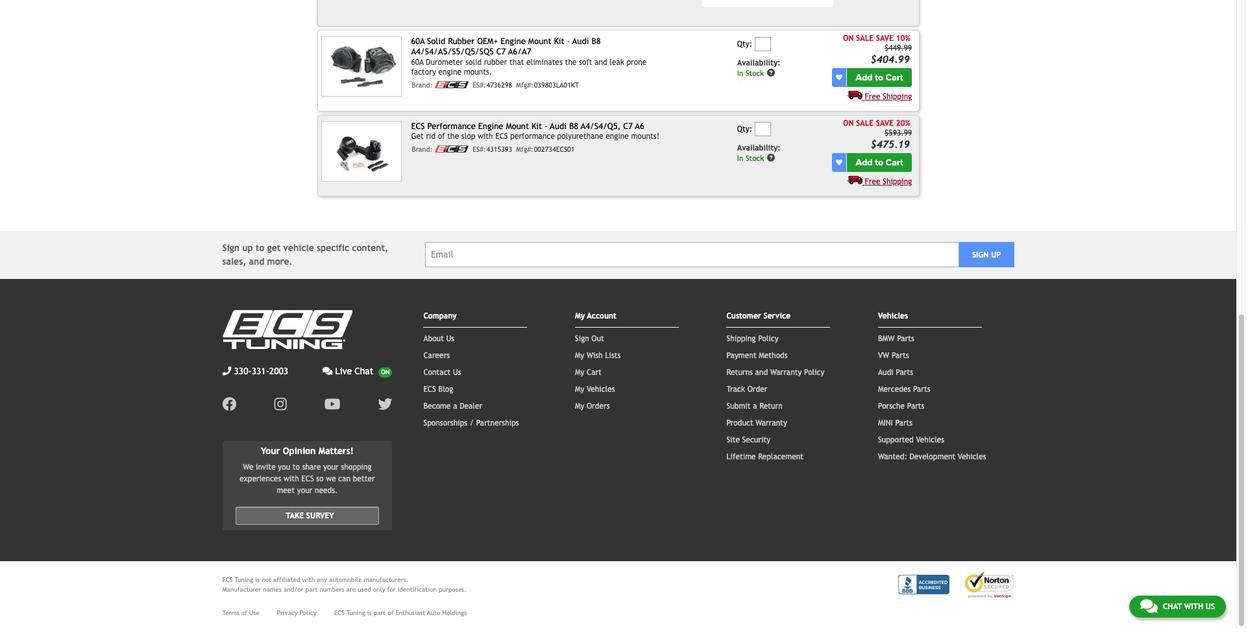Task type: vqa. For each thing, say whether or not it's contained in the screenshot.
ECS Performance Engine Mount Kit - Audi B8 A4/S4/Q5, C7 A6 link at the top of the page
yes



Task type: locate. For each thing, give the bounding box(es) containing it.
free shipping up 20%
[[865, 92, 912, 101]]

1 free from the top
[[865, 92, 881, 101]]

1 vertical spatial b8
[[569, 121, 579, 131]]

1 on from the top
[[843, 34, 854, 43]]

add to cart down $475.19
[[856, 157, 903, 168]]

tuning for part
[[347, 610, 365, 617]]

1 vertical spatial comments image
[[1141, 599, 1158, 614]]

ecs inside we invite you to share your shopping experiences with ecs so we can better meet your needs.
[[301, 475, 314, 484]]

1 vertical spatial 60a
[[411, 58, 424, 67]]

up for sign up to get vehicle specific content, sales, and more.
[[242, 243, 253, 253]]

customer
[[727, 311, 762, 320]]

audi down "vw"
[[878, 368, 894, 377]]

cart for $404.99
[[886, 72, 903, 83]]

availability: for $475.19
[[737, 143, 781, 152]]

add to cart button for $475.19
[[847, 153, 912, 172]]

your
[[261, 446, 280, 456]]

es#: down mounts.
[[473, 81, 486, 89]]

is
[[255, 577, 260, 584], [367, 610, 372, 617]]

any
[[317, 577, 327, 584]]

your right 'meet'
[[297, 487, 313, 496]]

tuning down the are
[[347, 610, 365, 617]]

submit a return
[[727, 402, 783, 411]]

engine down durometer
[[439, 67, 462, 76]]

mfg#: for $475.19
[[516, 146, 534, 153]]

sign for sign up to get vehicle specific content, sales, and more.
[[222, 243, 240, 253]]

kit up eliminates
[[554, 36, 565, 46]]

warranty down methods on the right
[[770, 368, 802, 377]]

1 vertical spatial kit
[[532, 121, 542, 131]]

0 horizontal spatial part
[[306, 587, 318, 594]]

rubber
[[484, 58, 507, 67]]

0 vertical spatial chat
[[355, 366, 373, 376]]

0 vertical spatial -
[[567, 36, 570, 46]]

ecs performance engine mount kit - audi b8 a4/s4/q5, c7 a6 get rid of the slop with ecs performance polyurethane engine mounts!
[[411, 121, 660, 141]]

add to cart for $475.19
[[856, 157, 903, 168]]

mfg#:
[[516, 81, 534, 89], [516, 146, 534, 153]]

ecs - corporate logo image down slop
[[435, 146, 469, 153]]

save up $449.99 at right
[[876, 34, 894, 43]]

1 vertical spatial tuning
[[347, 610, 365, 617]]

payment methods
[[727, 351, 788, 360]]

sign inside "sign up to get vehicle specific content, sales, and more."
[[222, 243, 240, 253]]

the inside ecs performance engine mount kit - audi b8 a4/s4/q5, c7 a6 get rid of the slop with ecs performance polyurethane engine mounts!
[[448, 132, 459, 141]]

engine inside ecs performance engine mount kit - audi b8 a4/s4/q5, c7 a6 get rid of the slop with ecs performance polyurethane engine mounts!
[[606, 132, 629, 141]]

about us link
[[424, 334, 455, 343]]

my down my cart link
[[575, 385, 585, 394]]

330-
[[234, 366, 252, 376]]

qty: for $475.19
[[737, 125, 753, 134]]

0 horizontal spatial comments image
[[323, 367, 333, 376]]

1 vertical spatial engine
[[606, 132, 629, 141]]

b8 up "polyurethane"
[[569, 121, 579, 131]]

- up performance
[[545, 121, 548, 131]]

0 vertical spatial mount
[[528, 36, 552, 46]]

audi up soft
[[573, 36, 589, 46]]

rid
[[426, 132, 436, 141]]

my left "orders"
[[575, 402, 585, 411]]

0 vertical spatial add to cart
[[856, 72, 903, 83]]

save inside on sale save 10% $449.99 $404.99
[[876, 34, 894, 43]]

to
[[875, 72, 884, 83], [875, 157, 884, 168], [256, 243, 265, 253], [293, 463, 300, 472]]

tuning
[[235, 577, 253, 584], [347, 610, 365, 617]]

add to cart for $404.99
[[856, 72, 903, 83]]

up inside button
[[991, 250, 1001, 259]]

2 availability: in stock from the top
[[737, 143, 781, 162]]

mfg#: down performance
[[516, 146, 534, 153]]

ecs - corporate logo image
[[435, 81, 469, 88], [435, 146, 469, 153]]

engine up 4315393
[[478, 121, 503, 131]]

my for my account
[[575, 311, 585, 320]]

kit up performance
[[532, 121, 542, 131]]

1 ecs - corporate logo image from the top
[[435, 81, 469, 88]]

audi up 002734ecs01 on the top of the page
[[550, 121, 567, 131]]

sign for sign up
[[973, 250, 989, 259]]

0 horizontal spatial and
[[249, 256, 265, 267]]

mfg#: down that
[[516, 81, 534, 89]]

ecs down numbers
[[334, 610, 345, 617]]

ecs blog link
[[424, 385, 453, 394]]

parts for mercedes parts
[[913, 385, 931, 394]]

question sign image
[[767, 153, 776, 162]]

0 vertical spatial and
[[595, 58, 608, 67]]

1 a from the left
[[453, 402, 457, 411]]

the inside the 60a solid rubber oem+ engine mount kit - audi b8 a4/s4/a5/s5/q5/sq5 c7 a6/a7 60a durometer solid rubber that eliminates the soft and leak prone factory engine mounts.
[[565, 58, 577, 67]]

parts down mercedes parts link
[[907, 402, 925, 411]]

0 vertical spatial availability: in stock
[[737, 58, 781, 77]]

0 horizontal spatial your
[[297, 487, 313, 496]]

2 availability: from the top
[[737, 143, 781, 152]]

0 vertical spatial tuning
[[235, 577, 253, 584]]

002734ecs01
[[534, 146, 575, 153]]

2 my from the top
[[575, 351, 585, 360]]

2 horizontal spatial policy
[[804, 368, 825, 377]]

ecs for ecs tuning is part of enthusiast auto holdings
[[334, 610, 345, 617]]

shipping down $475.19
[[883, 177, 912, 186]]

ecs left so
[[301, 475, 314, 484]]

c7 left a6
[[623, 121, 633, 131]]

become a dealer link
[[424, 402, 482, 411]]

1 qty: from the top
[[737, 40, 753, 49]]

1 vertical spatial chat
[[1163, 602, 1182, 612]]

sales,
[[222, 256, 246, 267]]

ecs up manufacturer
[[222, 577, 233, 584]]

5 my from the top
[[575, 402, 585, 411]]

1 sale from the top
[[856, 34, 874, 43]]

None text field
[[755, 37, 771, 51], [755, 122, 771, 136], [755, 37, 771, 51], [755, 122, 771, 136]]

0 vertical spatial free shipping
[[865, 92, 912, 101]]

porsche parts
[[878, 402, 925, 411]]

0 horizontal spatial engine
[[439, 67, 462, 76]]

factory
[[411, 67, 436, 76]]

brand: for $404.99
[[412, 81, 433, 89]]

0 vertical spatial add to wish list image
[[836, 74, 843, 81]]

slop
[[461, 132, 475, 141]]

of left use
[[241, 610, 247, 617]]

mount up eliminates
[[528, 36, 552, 46]]

2 brand: from the top
[[412, 146, 433, 153]]

1 vertical spatial add to wish list image
[[836, 159, 843, 166]]

1 horizontal spatial is
[[367, 610, 372, 617]]

brand: down factory
[[412, 81, 433, 89]]

your up we
[[323, 463, 339, 472]]

c7 inside ecs performance engine mount kit - audi b8 a4/s4/q5, c7 a6 get rid of the slop with ecs performance polyurethane engine mounts!
[[623, 121, 633, 131]]

instagram logo image
[[274, 397, 287, 411]]

1 vertical spatial mfg#:
[[516, 146, 534, 153]]

a left dealer at the left of the page
[[453, 402, 457, 411]]

question sign image
[[767, 68, 776, 77]]

orders
[[587, 402, 610, 411]]

1 es#: from the top
[[473, 81, 486, 89]]

availability: up question sign icon
[[737, 143, 781, 152]]

stock for $475.19
[[746, 153, 764, 162]]

4 my from the top
[[575, 385, 585, 394]]

0 horizontal spatial sign
[[222, 243, 240, 253]]

Email email field
[[425, 242, 959, 268]]

vehicles
[[878, 311, 908, 320], [587, 385, 615, 394], [916, 435, 945, 444], [958, 452, 987, 461]]

0 vertical spatial c7
[[497, 47, 506, 57]]

supported vehicles link
[[878, 435, 945, 444]]

1 vertical spatial and
[[249, 256, 265, 267]]

free shipping right free shipping image
[[865, 177, 912, 186]]

of inside ecs performance engine mount kit - audi b8 a4/s4/q5, c7 a6 get rid of the slop with ecs performance polyurethane engine mounts!
[[438, 132, 445, 141]]

is left not
[[255, 577, 260, 584]]

mount
[[528, 36, 552, 46], [506, 121, 529, 131]]

1 horizontal spatial policy
[[758, 334, 779, 343]]

comments image left chat with us at bottom right
[[1141, 599, 1158, 614]]

ecs - corporate logo image down durometer
[[435, 81, 469, 88]]

enthusiast
[[396, 610, 425, 617]]

account
[[587, 311, 617, 320]]

sale inside on sale save 20% $593.99 $475.19
[[856, 119, 874, 128]]

in left question sign icon
[[737, 153, 744, 162]]

1 vertical spatial audi
[[550, 121, 567, 131]]

sign out link
[[575, 334, 604, 343]]

1 horizontal spatial up
[[991, 250, 1001, 259]]

1 vertical spatial qty:
[[737, 125, 753, 134]]

2 on from the top
[[843, 119, 854, 128]]

better
[[353, 475, 375, 484]]

my up my vehicles link
[[575, 368, 585, 377]]

sign inside button
[[973, 250, 989, 259]]

3 my from the top
[[575, 368, 585, 377]]

1 stock from the top
[[746, 68, 764, 77]]

0 vertical spatial part
[[306, 587, 318, 594]]

parts down porsche parts
[[896, 419, 913, 428]]

sale up $404.99
[[856, 34, 874, 43]]

c7 up rubber
[[497, 47, 506, 57]]

0 horizontal spatial policy
[[300, 610, 317, 617]]

parts up mercedes parts
[[896, 368, 914, 377]]

1 vertical spatial stock
[[746, 153, 764, 162]]

add to wish list image for $475.19
[[836, 159, 843, 166]]

my for my wish lists
[[575, 351, 585, 360]]

1 vertical spatial c7
[[623, 121, 633, 131]]

2 sale from the top
[[856, 119, 874, 128]]

0 vertical spatial ecs - corporate logo image
[[435, 81, 469, 88]]

engine inside the 60a solid rubber oem+ engine mount kit - audi b8 a4/s4/a5/s5/q5/sq5 c7 a6/a7 60a durometer solid rubber that eliminates the soft and leak prone factory engine mounts.
[[439, 67, 462, 76]]

1 horizontal spatial engine
[[606, 132, 629, 141]]

cart down $475.19
[[886, 157, 903, 168]]

1 vertical spatial add to cart
[[856, 157, 903, 168]]

a left the return
[[753, 402, 757, 411]]

save up $593.99
[[876, 119, 894, 128]]

2 free from the top
[[865, 177, 881, 186]]

0 vertical spatial audi
[[573, 36, 589, 46]]

1 availability: from the top
[[737, 58, 781, 67]]

0 vertical spatial comments image
[[323, 367, 333, 376]]

0 horizontal spatial audi
[[550, 121, 567, 131]]

0 horizontal spatial chat
[[355, 366, 373, 376]]

2 add to cart from the top
[[856, 157, 903, 168]]

2 mfg#: from the top
[[516, 146, 534, 153]]

stock left question sign icon
[[746, 153, 764, 162]]

chat with us
[[1163, 602, 1215, 612]]

us for about us
[[446, 334, 455, 343]]

and/or
[[284, 587, 304, 594]]

is for not
[[255, 577, 260, 584]]

1 vertical spatial cart
[[886, 157, 903, 168]]

es#: down slop
[[473, 146, 486, 153]]

my account
[[575, 311, 617, 320]]

free shipping image
[[848, 90, 863, 99]]

parts right bmw
[[897, 334, 915, 343]]

my wish lists link
[[575, 351, 621, 360]]

live chat link
[[323, 365, 392, 378]]

1 horizontal spatial -
[[567, 36, 570, 46]]

2 ecs - corporate logo image from the top
[[435, 146, 469, 153]]

sale inside on sale save 10% $449.99 $404.99
[[856, 34, 874, 43]]

in for $404.99
[[737, 68, 744, 77]]

policy for privacy policy
[[300, 610, 317, 617]]

1 vertical spatial engine
[[478, 121, 503, 131]]

ecs blog
[[424, 385, 453, 394]]

my orders
[[575, 402, 610, 411]]

porsche parts link
[[878, 402, 925, 411]]

1 vertical spatial save
[[876, 119, 894, 128]]

0 vertical spatial free
[[865, 92, 881, 101]]

1 my from the top
[[575, 311, 585, 320]]

1 vertical spatial availability:
[[737, 143, 781, 152]]

1 horizontal spatial kit
[[554, 36, 565, 46]]

1 vertical spatial add
[[856, 157, 873, 168]]

add up free shipping icon
[[856, 72, 873, 83]]

2 es#: from the top
[[473, 146, 486, 153]]

save inside on sale save 20% $593.99 $475.19
[[876, 119, 894, 128]]

add for $404.99
[[856, 72, 873, 83]]

availability: up question sign image
[[737, 58, 781, 67]]

$593.99
[[885, 129, 912, 138]]

1 horizontal spatial audi
[[573, 36, 589, 46]]

1 vertical spatial -
[[545, 121, 548, 131]]

comments image inside live chat "link"
[[323, 367, 333, 376]]

1 vertical spatial brand:
[[412, 146, 433, 153]]

1 add to wish list image from the top
[[836, 74, 843, 81]]

audi parts link
[[878, 368, 914, 377]]

2 vertical spatial policy
[[300, 610, 317, 617]]

0 horizontal spatial up
[[242, 243, 253, 253]]

0 vertical spatial brand:
[[412, 81, 433, 89]]

brand: down get
[[412, 146, 433, 153]]

60a up factory
[[411, 58, 424, 67]]

2 in from the top
[[737, 153, 744, 162]]

ecs up get
[[411, 121, 425, 131]]

part down any
[[306, 587, 318, 594]]

the left soft
[[565, 58, 577, 67]]

2 qty: from the top
[[737, 125, 753, 134]]

is down the used
[[367, 610, 372, 617]]

qty: for $404.99
[[737, 40, 753, 49]]

leak
[[610, 58, 624, 67]]

mercedes parts link
[[878, 385, 931, 394]]

1 vertical spatial part
[[374, 610, 386, 617]]

the down performance
[[448, 132, 459, 141]]

brand:
[[412, 81, 433, 89], [412, 146, 433, 153]]

mini parts link
[[878, 419, 913, 428]]

1 in from the top
[[737, 68, 744, 77]]

2 add from the top
[[856, 157, 873, 168]]

careers link
[[424, 351, 450, 360]]

about
[[424, 334, 444, 343]]

0 horizontal spatial -
[[545, 121, 548, 131]]

stock left question sign image
[[746, 68, 764, 77]]

1 vertical spatial on
[[843, 119, 854, 128]]

on inside on sale save 10% $449.99 $404.99
[[843, 34, 854, 43]]

sign
[[222, 243, 240, 253], [973, 250, 989, 259], [575, 334, 589, 343]]

c7
[[497, 47, 506, 57], [623, 121, 633, 131]]

needs.
[[315, 487, 338, 496]]

1 horizontal spatial and
[[595, 58, 608, 67]]

parts up porsche parts
[[913, 385, 931, 394]]

parts for vw parts
[[892, 351, 909, 360]]

qty:
[[737, 40, 753, 49], [737, 125, 753, 134]]

0 vertical spatial add
[[856, 72, 873, 83]]

2 horizontal spatial audi
[[878, 368, 894, 377]]

shipping for $475.19
[[883, 177, 912, 186]]

audi parts
[[878, 368, 914, 377]]

add
[[856, 72, 873, 83], [856, 157, 873, 168]]

0 horizontal spatial tuning
[[235, 577, 253, 584]]

on left 10%
[[843, 34, 854, 43]]

1 vertical spatial warranty
[[756, 419, 788, 428]]

0 horizontal spatial kit
[[532, 121, 542, 131]]

with inside we invite you to share your shopping experiences with ecs so we can better meet your needs.
[[284, 475, 299, 484]]

up for sign up
[[991, 250, 1001, 259]]

2 a from the left
[[753, 402, 757, 411]]

live
[[335, 366, 352, 376]]

1 horizontal spatial the
[[565, 58, 577, 67]]

of right rid
[[438, 132, 445, 141]]

manufacturers.
[[364, 577, 409, 584]]

in left question sign image
[[737, 68, 744, 77]]

0 vertical spatial es#:
[[473, 81, 486, 89]]

parts right "vw"
[[892, 351, 909, 360]]

of left enthusiast
[[388, 610, 394, 617]]

add to wish list image
[[836, 74, 843, 81], [836, 159, 843, 166]]

2 vertical spatial cart
[[587, 368, 602, 377]]

become a dealer
[[424, 402, 482, 411]]

1 vertical spatial the
[[448, 132, 459, 141]]

1 availability: in stock from the top
[[737, 58, 781, 77]]

0 vertical spatial is
[[255, 577, 260, 584]]

es#: for $404.99
[[473, 81, 486, 89]]

2 free shipping from the top
[[865, 177, 912, 186]]

0 vertical spatial qty:
[[737, 40, 753, 49]]

0 vertical spatial policy
[[758, 334, 779, 343]]

to inside "sign up to get vehicle specific content, sales, and more."
[[256, 243, 265, 253]]

chat
[[355, 366, 373, 376], [1163, 602, 1182, 612]]

1 add from the top
[[856, 72, 873, 83]]

ecs left the "blog"
[[424, 385, 436, 394]]

ecs inside ecs tuning is not affiliated with any automobile manufacturers. manufacturer names and/or part numbers are used only for identification purposes.
[[222, 577, 233, 584]]

warranty down the return
[[756, 419, 788, 428]]

comments image
[[323, 367, 333, 376], [1141, 599, 1158, 614]]

free for $475.19
[[865, 177, 881, 186]]

2 60a from the top
[[411, 58, 424, 67]]

1 vertical spatial your
[[297, 487, 313, 496]]

free right free shipping icon
[[865, 92, 881, 101]]

1 save from the top
[[876, 34, 894, 43]]

a4/s4/q5,
[[581, 121, 621, 131]]

lists
[[605, 351, 621, 360]]

2 add to cart button from the top
[[847, 153, 912, 172]]

to right you at the left of page
[[293, 463, 300, 472]]

1 mfg#: from the top
[[516, 81, 534, 89]]

audi
[[573, 36, 589, 46], [550, 121, 567, 131], [878, 368, 894, 377]]

submit a return link
[[727, 402, 783, 411]]

my for my cart
[[575, 368, 585, 377]]

to left get
[[256, 243, 265, 253]]

free right free shipping image
[[865, 177, 881, 186]]

mount inside the 60a solid rubber oem+ engine mount kit - audi b8 a4/s4/a5/s5/q5/sq5 c7 a6/a7 60a durometer solid rubber that eliminates the soft and leak prone factory engine mounts.
[[528, 36, 552, 46]]

0 vertical spatial on
[[843, 34, 854, 43]]

0 vertical spatial b8
[[592, 36, 601, 46]]

0 horizontal spatial is
[[255, 577, 260, 584]]

sign up
[[973, 250, 1001, 259]]

0 vertical spatial shipping
[[883, 92, 912, 101]]

add to cart down $404.99
[[856, 72, 903, 83]]

add to cart button down $475.19
[[847, 153, 912, 172]]

shipping up 20%
[[883, 92, 912, 101]]

330-331-2003
[[234, 366, 288, 376]]

polyurethane
[[557, 132, 604, 141]]

my for my vehicles
[[575, 385, 585, 394]]

up inside "sign up to get vehicle specific content, sales, and more."
[[242, 243, 253, 253]]

0 vertical spatial in
[[737, 68, 744, 77]]

comments image left live
[[323, 367, 333, 376]]

1 horizontal spatial tuning
[[347, 610, 365, 617]]

1 horizontal spatial your
[[323, 463, 339, 472]]

on down free shipping icon
[[843, 119, 854, 128]]

b8 up soft
[[592, 36, 601, 46]]

terms
[[222, 610, 239, 617]]

us for contact us
[[453, 368, 461, 377]]

kit inside ecs performance engine mount kit - audi b8 a4/s4/q5, c7 a6 get rid of the slop with ecs performance polyurethane engine mounts!
[[532, 121, 542, 131]]

0 vertical spatial cart
[[886, 72, 903, 83]]

and up order
[[755, 368, 768, 377]]

1 free shipping from the top
[[865, 92, 912, 101]]

1 add to cart button from the top
[[847, 68, 912, 87]]

bmw parts link
[[878, 334, 915, 343]]

shipping up payment
[[727, 334, 756, 343]]

is inside ecs tuning is not affiliated with any automobile manufacturers. manufacturer names and/or part numbers are used only for identification purposes.
[[255, 577, 260, 584]]

my left wish
[[575, 351, 585, 360]]

1 add to cart from the top
[[856, 72, 903, 83]]

1 vertical spatial in
[[737, 153, 744, 162]]

my orders link
[[575, 402, 610, 411]]

0 vertical spatial the
[[565, 58, 577, 67]]

youtube logo image
[[324, 397, 340, 411]]

save for $475.19
[[876, 119, 894, 128]]

stock
[[746, 68, 764, 77], [746, 153, 764, 162]]

1 vertical spatial ecs - corporate logo image
[[435, 146, 469, 153]]

2 add to wish list image from the top
[[836, 159, 843, 166]]

60a left solid
[[411, 36, 425, 46]]

sale down free shipping icon
[[856, 119, 874, 128]]

0 vertical spatial kit
[[554, 36, 565, 46]]

0 horizontal spatial the
[[448, 132, 459, 141]]

stock for $404.99
[[746, 68, 764, 77]]

on inside on sale save 20% $593.99 $475.19
[[843, 119, 854, 128]]

2 save from the top
[[876, 119, 894, 128]]

0 vertical spatial engine
[[501, 36, 526, 46]]

1 horizontal spatial sign
[[575, 334, 589, 343]]

us
[[446, 334, 455, 343], [453, 368, 461, 377], [1206, 602, 1215, 612]]

tuning inside ecs tuning is not affiliated with any automobile manufacturers. manufacturer names and/or part numbers are used only for identification purposes.
[[235, 577, 253, 584]]

part down only at the bottom
[[374, 610, 386, 617]]

cart down $404.99
[[886, 72, 903, 83]]

and right sales,
[[249, 256, 265, 267]]

mount up performance
[[506, 121, 529, 131]]

my left account
[[575, 311, 585, 320]]

0 horizontal spatial b8
[[569, 121, 579, 131]]

customer service
[[727, 311, 791, 320]]

free shipping for $404.99
[[865, 92, 912, 101]]

are
[[346, 587, 356, 594]]

a for submit
[[753, 402, 757, 411]]

engine down a4/s4/q5,
[[606, 132, 629, 141]]

vehicles up bmw parts
[[878, 311, 908, 320]]

es#: 4736298 mfg#: 039803la01kt
[[473, 81, 579, 89]]

- up 039803la01kt
[[567, 36, 570, 46]]

1 vertical spatial free shipping
[[865, 177, 912, 186]]

free
[[865, 92, 881, 101], [865, 177, 881, 186]]

about us
[[424, 334, 455, 343]]

ecs
[[411, 121, 425, 131], [496, 132, 508, 141], [424, 385, 436, 394], [301, 475, 314, 484], [222, 577, 233, 584], [334, 610, 345, 617]]

b8 inside ecs performance engine mount kit - audi b8 a4/s4/q5, c7 a6 get rid of the slop with ecs performance polyurethane engine mounts!
[[569, 121, 579, 131]]

and right soft
[[595, 58, 608, 67]]

comments image inside chat with us link
[[1141, 599, 1158, 614]]

ecs for ecs blog
[[424, 385, 436, 394]]

kit inside the 60a solid rubber oem+ engine mount kit - audi b8 a4/s4/a5/s5/q5/sq5 c7 a6/a7 60a durometer solid rubber that eliminates the soft and leak prone factory engine mounts.
[[554, 36, 565, 46]]

add up free shipping image
[[856, 157, 873, 168]]

add to cart
[[856, 72, 903, 83], [856, 157, 903, 168]]

/
[[470, 419, 474, 428]]

ecs tuning is not affiliated with any automobile manufacturers. manufacturer names and/or part numbers are used only for identification purposes.
[[222, 577, 467, 594]]

blog
[[438, 385, 453, 394]]

that
[[510, 58, 524, 67]]

1 vertical spatial free
[[865, 177, 881, 186]]

2 stock from the top
[[746, 153, 764, 162]]

1 brand: from the top
[[412, 81, 433, 89]]

1 60a from the top
[[411, 36, 425, 46]]

tuning up manufacturer
[[235, 577, 253, 584]]

engine up the a6/a7
[[501, 36, 526, 46]]

phone image
[[222, 367, 231, 376]]

es#4736298 - 039803la01kt - 60a solid rubber oem+ engine mount kit - audi b8 a4/s4/a5/s5/q5/sq5 c7 a6/a7 - 60a durometer solid rubber that eliminates the soft and leak prone factory engine mounts. - ecs - audi image
[[322, 36, 402, 97]]

add to cart button down $404.99
[[847, 68, 912, 87]]

1 vertical spatial add to cart button
[[847, 153, 912, 172]]



Task type: describe. For each thing, give the bounding box(es) containing it.
product warranty
[[727, 419, 788, 428]]

product warranty link
[[727, 419, 788, 428]]

shipping policy
[[727, 334, 779, 343]]

$404.99
[[871, 53, 910, 65]]

ecs for ecs tuning is not affiliated with any automobile manufacturers. manufacturer names and/or part numbers are used only for identification purposes.
[[222, 577, 233, 584]]

and inside "sign up to get vehicle specific content, sales, and more."
[[249, 256, 265, 267]]

wanted: development vehicles link
[[878, 452, 987, 461]]

get
[[411, 132, 424, 141]]

engine inside ecs performance engine mount kit - audi b8 a4/s4/q5, c7 a6 get rid of the slop with ecs performance polyurethane engine mounts!
[[478, 121, 503, 131]]

track order
[[727, 385, 768, 394]]

2 vertical spatial audi
[[878, 368, 894, 377]]

sale for $475.19
[[856, 119, 874, 128]]

mercedes
[[878, 385, 911, 394]]

4736298
[[487, 81, 512, 89]]

add for $475.19
[[856, 157, 873, 168]]

returns and warranty policy
[[727, 368, 825, 377]]

chat inside "link"
[[355, 366, 373, 376]]

sign for sign out
[[575, 334, 589, 343]]

in for $475.19
[[737, 153, 744, 162]]

10%
[[896, 34, 911, 43]]

free shipping for $475.19
[[865, 177, 912, 186]]

my vehicles link
[[575, 385, 615, 394]]

privacy
[[277, 610, 298, 617]]

solid
[[466, 58, 482, 67]]

availability: for $404.99
[[737, 58, 781, 67]]

part inside ecs tuning is not affiliated with any automobile manufacturers. manufacturer names and/or part numbers are used only for identification purposes.
[[306, 587, 318, 594]]

2 vertical spatial shipping
[[727, 334, 756, 343]]

affiliated
[[273, 577, 300, 584]]

ecs - corporate logo image for $475.19
[[435, 146, 469, 153]]

es#: for $475.19
[[473, 146, 486, 153]]

audi inside ecs performance engine mount kit - audi b8 a4/s4/q5, c7 a6 get rid of the slop with ecs performance polyurethane engine mounts!
[[550, 121, 567, 131]]

engine inside the 60a solid rubber oem+ engine mount kit - audi b8 a4/s4/a5/s5/q5/sq5 c7 a6/a7 60a durometer solid rubber that eliminates the soft and leak prone factory engine mounts.
[[501, 36, 526, 46]]

vehicles up wanted: development vehicles link
[[916, 435, 945, 444]]

identification
[[398, 587, 437, 594]]

0 vertical spatial warranty
[[770, 368, 802, 377]]

1 horizontal spatial chat
[[1163, 602, 1182, 612]]

can
[[338, 475, 351, 484]]

only
[[373, 587, 385, 594]]

a for become
[[453, 402, 457, 411]]

c7 inside the 60a solid rubber oem+ engine mount kit - audi b8 a4/s4/a5/s5/q5/sq5 c7 a6/a7 60a durometer solid rubber that eliminates the soft and leak prone factory engine mounts.
[[497, 47, 506, 57]]

availability: in stock for $404.99
[[737, 58, 781, 77]]

take
[[286, 512, 304, 521]]

take survey
[[286, 512, 334, 521]]

content,
[[352, 243, 388, 253]]

careers
[[424, 351, 450, 360]]

parts for audi parts
[[896, 368, 914, 377]]

vehicles up "orders"
[[587, 385, 615, 394]]

policy for shipping policy
[[758, 334, 779, 343]]

sign up button
[[959, 242, 1014, 268]]

0 vertical spatial your
[[323, 463, 339, 472]]

ecs - corporate logo image for $404.99
[[435, 81, 469, 88]]

payment
[[727, 351, 757, 360]]

track order link
[[727, 385, 768, 394]]

shopping
[[341, 463, 372, 472]]

1 horizontal spatial part
[[374, 610, 386, 617]]

parts for porsche parts
[[907, 402, 925, 411]]

add to cart button for $404.99
[[847, 68, 912, 87]]

supported vehicles
[[878, 435, 945, 444]]

es#: 4315393 mfg#: 002734ecs01
[[473, 146, 575, 153]]

on for $475.19
[[843, 119, 854, 128]]

with inside ecs performance engine mount kit - audi b8 a4/s4/q5, c7 a6 get rid of the slop with ecs performance polyurethane engine mounts!
[[478, 132, 493, 141]]

a4/s4/a5/s5/q5/sq5
[[411, 47, 494, 57]]

return
[[760, 402, 783, 411]]

manufacturer
[[222, 587, 261, 594]]

vw parts
[[878, 351, 909, 360]]

sale for $404.99
[[856, 34, 874, 43]]

mini parts
[[878, 419, 913, 428]]

039803la01kt
[[534, 81, 579, 89]]

terms of use link
[[222, 609, 260, 618]]

20%
[[896, 119, 911, 128]]

1 horizontal spatial of
[[388, 610, 394, 617]]

1 vertical spatial policy
[[804, 368, 825, 377]]

partnerships
[[476, 419, 519, 428]]

my vehicles
[[575, 385, 615, 394]]

contact us
[[424, 368, 461, 377]]

to down $475.19
[[875, 157, 884, 168]]

60a solid rubber oem+ engine mount kit - audi b8 a4/s4/a5/s5/q5/sq5 c7 a6/a7 link
[[411, 36, 601, 57]]

not
[[262, 577, 271, 584]]

audi inside the 60a solid rubber oem+ engine mount kit - audi b8 a4/s4/a5/s5/q5/sq5 c7 a6/a7 60a durometer solid rubber that eliminates the soft and leak prone factory engine mounts.
[[573, 36, 589, 46]]

my cart link
[[575, 368, 602, 377]]

we invite you to share your shopping experiences with ecs so we can better meet your needs.
[[240, 463, 375, 496]]

become
[[424, 402, 451, 411]]

mercedes parts
[[878, 385, 931, 394]]

ecs tuning image
[[222, 310, 352, 349]]

shipping for $404.99
[[883, 92, 912, 101]]

with inside ecs tuning is not affiliated with any automobile manufacturers. manufacturer names and/or part numbers are used only for identification purposes.
[[302, 577, 315, 584]]

wish
[[587, 351, 603, 360]]

facebook logo image
[[222, 397, 237, 411]]

parts for mini parts
[[896, 419, 913, 428]]

development
[[910, 452, 956, 461]]

prone
[[627, 58, 647, 67]]

add to wish list image for $404.99
[[836, 74, 843, 81]]

terms of use
[[222, 610, 260, 617]]

es#4315393 - 002734ecs01 - ecs performance engine mount kit - audi b8 a4/s4/q5, c7 a6 - get rid of the slop with ecs performance polyurethane engine mounts! - ecs - audi image
[[322, 121, 402, 182]]

on for $404.99
[[843, 34, 854, 43]]

ecs for ecs performance engine mount kit - audi b8 a4/s4/q5, c7 a6 get rid of the slop with ecs performance polyurethane engine mounts!
[[411, 121, 425, 131]]

brand: for $475.19
[[412, 146, 433, 153]]

more.
[[267, 256, 293, 267]]

2 vertical spatial us
[[1206, 602, 1215, 612]]

my for my orders
[[575, 402, 585, 411]]

order
[[748, 385, 768, 394]]

meet
[[277, 487, 295, 496]]

free shipping image
[[848, 175, 863, 184]]

contact
[[424, 368, 451, 377]]

a6/a7
[[508, 47, 532, 57]]

my wish lists
[[575, 351, 621, 360]]

is for part
[[367, 610, 372, 617]]

get
[[267, 243, 281, 253]]

- inside ecs performance engine mount kit - audi b8 a4/s4/q5, c7 a6 get rid of the slop with ecs performance polyurethane engine mounts!
[[545, 121, 548, 131]]

4315393
[[487, 146, 512, 153]]

bmw
[[878, 334, 895, 343]]

sign out
[[575, 334, 604, 343]]

durometer
[[426, 58, 463, 67]]

holdings
[[442, 610, 467, 617]]

vehicles right development
[[958, 452, 987, 461]]

twitter logo image
[[378, 397, 392, 411]]

lifetime replacement link
[[727, 452, 804, 461]]

and inside the 60a solid rubber oem+ engine mount kit - audi b8 a4/s4/a5/s5/q5/sq5 c7 a6/a7 60a durometer solid rubber that eliminates the soft and leak prone factory engine mounts.
[[595, 58, 608, 67]]

comments image for chat
[[1141, 599, 1158, 614]]

mounts!
[[631, 132, 660, 141]]

free for $404.99
[[865, 92, 881, 101]]

save for $404.99
[[876, 34, 894, 43]]

comments image for live
[[323, 367, 333, 376]]

$475.19
[[871, 138, 910, 150]]

availability: in stock for $475.19
[[737, 143, 781, 162]]

b8 inside the 60a solid rubber oem+ engine mount kit - audi b8 a4/s4/a5/s5/q5/sq5 c7 a6/a7 60a durometer solid rubber that eliminates the soft and leak prone factory engine mounts.
[[592, 36, 601, 46]]

on sale save 20% $593.99 $475.19
[[843, 119, 912, 150]]

2 vertical spatial and
[[755, 368, 768, 377]]

used
[[358, 587, 371, 594]]

parts for bmw parts
[[897, 334, 915, 343]]

supported
[[878, 435, 914, 444]]

company
[[424, 311, 457, 320]]

wanted:
[[878, 452, 908, 461]]

soft
[[579, 58, 592, 67]]

share
[[302, 463, 321, 472]]

vw
[[878, 351, 890, 360]]

chat with us link
[[1130, 596, 1226, 618]]

mfg#: for $404.99
[[516, 81, 534, 89]]

- inside the 60a solid rubber oem+ engine mount kit - audi b8 a4/s4/a5/s5/q5/sq5 c7 a6/a7 60a durometer solid rubber that eliminates the soft and leak prone factory engine mounts.
[[567, 36, 570, 46]]

cart for $475.19
[[886, 157, 903, 168]]

names
[[263, 587, 282, 594]]

mount inside ecs performance engine mount kit - audi b8 a4/s4/q5, c7 a6 get rid of the slop with ecs performance polyurethane engine mounts!
[[506, 121, 529, 131]]

contact us link
[[424, 368, 461, 377]]

tuning for not
[[235, 577, 253, 584]]

performance
[[427, 121, 476, 131]]

to inside we invite you to share your shopping experiences with ecs so we can better meet your needs.
[[293, 463, 300, 472]]

ecs up 4315393
[[496, 132, 508, 141]]

vehicle
[[283, 243, 314, 253]]

0 horizontal spatial of
[[241, 610, 247, 617]]

to down $404.99
[[875, 72, 884, 83]]



